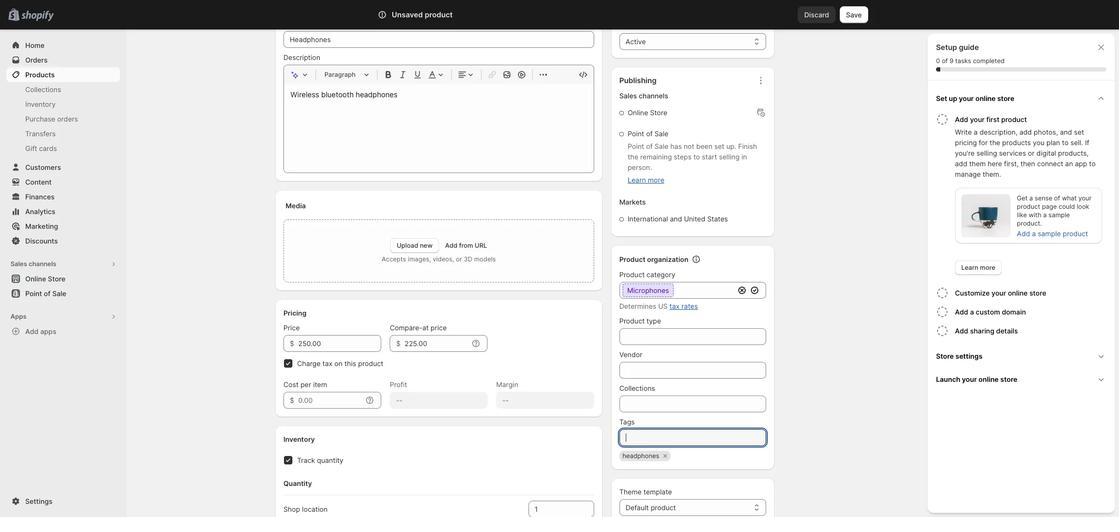 Task type: vqa. For each thing, say whether or not it's contained in the screenshot.
Learn inside the Add Your First Product element
yes



Task type: locate. For each thing, give the bounding box(es) containing it.
price
[[284, 324, 300, 332]]

1 product from the top
[[620, 255, 646, 264]]

selling down for in the right of the page
[[977, 149, 998, 157]]

add inside "button"
[[956, 327, 969, 335]]

to left sell.
[[1063, 138, 1069, 147]]

sales channels down publishing
[[620, 92, 669, 100]]

set left up.
[[715, 142, 725, 151]]

store inside button
[[48, 275, 65, 283]]

$ down compare-
[[396, 339, 401, 348]]

sample down product.
[[1039, 229, 1062, 238]]

0 vertical spatial the
[[990, 138, 1001, 147]]

and left united
[[670, 215, 683, 223]]

product for product category
[[620, 271, 645, 279]]

unsaved product
[[392, 10, 453, 19]]

add up write
[[956, 115, 969, 124]]

0 vertical spatial more
[[648, 176, 665, 184]]

online inside customize your online store button
[[1009, 289, 1028, 297]]

add down the 'you're'
[[956, 159, 968, 168]]

launch your online store
[[937, 375, 1018, 384]]

1 horizontal spatial or
[[1029, 149, 1035, 157]]

0 horizontal spatial to
[[694, 153, 701, 161]]

1 vertical spatial set
[[715, 142, 725, 151]]

selling
[[977, 149, 998, 157], [720, 153, 740, 161]]

product up description,
[[1002, 115, 1028, 124]]

add for url
[[446, 242, 458, 249]]

store down store settings 'button'
[[1001, 375, 1018, 384]]

orders link
[[6, 53, 120, 67]]

1 horizontal spatial sales channels
[[620, 92, 669, 100]]

point inside button
[[25, 289, 42, 298]]

a inside button
[[971, 308, 975, 316]]

your for launch your online store
[[963, 375, 978, 384]]

store down publishing
[[651, 108, 668, 117]]

add for details
[[956, 327, 969, 335]]

been
[[697, 142, 713, 151]]

the inside write a description, add photos, and set pricing for the products you plan to sell. if you're selling services or digital products, add them here first, then connect an app to manage them.
[[990, 138, 1001, 147]]

add right mark add sharing details as done image
[[956, 327, 969, 335]]

margin
[[497, 381, 519, 389]]

or left 3d
[[456, 255, 462, 263]]

or up the then
[[1029, 149, 1035, 157]]

to inside point of sale has not been set up. finish the remaining steps to start selling in person. learn more
[[694, 153, 701, 161]]

1 horizontal spatial point of sale
[[628, 129, 669, 138]]

0 vertical spatial inventory
[[25, 100, 56, 108]]

online inside launch your online store button
[[979, 375, 999, 384]]

1 vertical spatial the
[[628, 153, 639, 161]]

1 horizontal spatial online
[[628, 108, 649, 117]]

0 vertical spatial point
[[628, 129, 645, 138]]

international and united states
[[628, 215, 729, 223]]

analytics
[[25, 207, 55, 216]]

discard button
[[799, 6, 836, 23]]

media
[[286, 202, 306, 210]]

a inside write a description, add photos, and set pricing for the products you plan to sell. if you're selling services or digital products, add them here first, then connect an app to manage them.
[[975, 128, 978, 136]]

content link
[[6, 175, 120, 189]]

2 vertical spatial store
[[1001, 375, 1018, 384]]

apps
[[40, 327, 56, 336]]

0 horizontal spatial selling
[[720, 153, 740, 161]]

1 vertical spatial online
[[25, 275, 46, 283]]

product category
[[620, 271, 676, 279]]

a right "get"
[[1030, 194, 1034, 202]]

0 vertical spatial sample
[[1049, 211, 1071, 219]]

Title text field
[[284, 31, 595, 48]]

1 vertical spatial channels
[[29, 260, 56, 268]]

store for customize your online store
[[1030, 289, 1047, 297]]

0 horizontal spatial online store
[[25, 275, 65, 283]]

learn
[[628, 176, 646, 184], [962, 264, 979, 272]]

1 horizontal spatial to
[[1063, 138, 1069, 147]]

1 horizontal spatial channels
[[639, 92, 669, 100]]

or inside write a description, add photos, and set pricing for the products you plan to sell. if you're selling services or digital products, add them here first, then connect an app to manage them.
[[1029, 149, 1035, 157]]

default product
[[626, 504, 676, 512]]

orders
[[25, 56, 48, 64]]

sample
[[1049, 211, 1071, 219], [1039, 229, 1062, 238]]

learn inside add your first product element
[[962, 264, 979, 272]]

2 vertical spatial online
[[979, 375, 999, 384]]

more up customize your online store
[[981, 264, 996, 272]]

0 horizontal spatial sales
[[11, 260, 27, 268]]

online up 'add your first product'
[[976, 94, 996, 103]]

$ for cost per item
[[290, 396, 294, 405]]

set inside write a description, add photos, and set pricing for the products you plan to sell. if you're selling services or digital products, add them here first, then connect an app to manage them.
[[1075, 128, 1085, 136]]

learn more link inside add your first product element
[[956, 261, 1003, 275]]

0 horizontal spatial set
[[715, 142, 725, 151]]

of inside get a sense of what your product page could look like with a sample product. add a sample product
[[1055, 194, 1061, 202]]

2 vertical spatial point
[[25, 289, 42, 298]]

1 horizontal spatial more
[[981, 264, 996, 272]]

vendor
[[620, 351, 643, 359]]

1 horizontal spatial learn
[[962, 264, 979, 272]]

add right mark add a custom domain as done image
[[956, 308, 969, 316]]

point of sale up remaining
[[628, 129, 669, 138]]

photos,
[[1035, 128, 1059, 136]]

1 horizontal spatial inventory
[[284, 435, 315, 444]]

add
[[956, 115, 969, 124], [1018, 229, 1031, 238], [446, 242, 458, 249], [956, 308, 969, 316], [956, 327, 969, 335], [25, 327, 39, 336]]

sell.
[[1071, 138, 1084, 147]]

add inside button
[[956, 115, 969, 124]]

home
[[25, 41, 45, 49]]

1 vertical spatial inventory
[[284, 435, 315, 444]]

content
[[25, 178, 52, 186]]

store up first
[[998, 94, 1015, 103]]

tax left on
[[323, 359, 333, 368]]

product type
[[620, 317, 662, 325]]

0 horizontal spatial learn
[[628, 176, 646, 184]]

9
[[950, 57, 954, 65]]

2 vertical spatial product
[[620, 317, 645, 325]]

0 vertical spatial channels
[[639, 92, 669, 100]]

add up products
[[1020, 128, 1033, 136]]

store settings button
[[933, 345, 1112, 368]]

your right up
[[960, 94, 975, 103]]

look
[[1078, 203, 1090, 211]]

online store inside online store link
[[25, 275, 65, 283]]

add a custom domain
[[956, 308, 1027, 316]]

set for selling
[[715, 142, 725, 151]]

add from url button
[[446, 242, 487, 249]]

0 vertical spatial store
[[651, 108, 668, 117]]

product down product organization
[[620, 271, 645, 279]]

sales down discounts
[[11, 260, 27, 268]]

product
[[620, 255, 646, 264], [620, 271, 645, 279], [620, 317, 645, 325]]

sales channels button
[[6, 257, 120, 272]]

mark add your first product as done image
[[937, 113, 949, 126]]

to
[[1063, 138, 1069, 147], [694, 153, 701, 161], [1090, 159, 1096, 168]]

2 horizontal spatial store
[[937, 352, 955, 361]]

add inside get a sense of what your product page could look like with a sample product. add a sample product
[[1018, 229, 1031, 238]]

1 horizontal spatial and
[[1061, 128, 1073, 136]]

point of sale down online store button
[[25, 289, 66, 298]]

product for product organization
[[620, 255, 646, 264]]

point up person.
[[628, 142, 645, 151]]

point
[[628, 129, 645, 138], [628, 142, 645, 151], [25, 289, 42, 298]]

online store down publishing
[[628, 108, 668, 117]]

details
[[997, 327, 1019, 335]]

sales channels
[[620, 92, 669, 100], [11, 260, 56, 268]]

point up remaining
[[628, 129, 645, 138]]

1 vertical spatial product
[[620, 271, 645, 279]]

1 vertical spatial online
[[1009, 289, 1028, 297]]

0 vertical spatial online
[[628, 108, 649, 117]]

0 horizontal spatial online
[[25, 275, 46, 283]]

Product category text field
[[620, 282, 735, 299]]

online up the domain
[[1009, 289, 1028, 297]]

write a description, add photos, and set pricing for the products you plan to sell. if you're selling services or digital products, add them here first, then connect an app to manage them.
[[956, 128, 1096, 178]]

3 product from the top
[[620, 317, 645, 325]]

a right write
[[975, 128, 978, 136]]

your inside button
[[960, 94, 975, 103]]

product down determines
[[620, 317, 645, 325]]

0 vertical spatial collections
[[25, 85, 61, 94]]

markets
[[620, 198, 646, 206]]

0 horizontal spatial learn more link
[[628, 176, 665, 184]]

the for products
[[990, 138, 1001, 147]]

1 vertical spatial learn more link
[[956, 261, 1003, 275]]

the down description,
[[990, 138, 1001, 147]]

collections
[[25, 85, 61, 94], [620, 384, 656, 393]]

tax right us
[[670, 302, 680, 311]]

purchase orders
[[25, 115, 78, 123]]

channels
[[639, 92, 669, 100], [29, 260, 56, 268]]

2 vertical spatial store
[[937, 352, 955, 361]]

1 vertical spatial online store
[[25, 275, 65, 283]]

headphones
[[623, 452, 660, 460]]

0 horizontal spatial collections
[[25, 85, 61, 94]]

search button
[[407, 6, 713, 23]]

1 horizontal spatial sales
[[620, 92, 637, 100]]

store up launch in the right of the page
[[937, 352, 955, 361]]

a left the custom
[[971, 308, 975, 316]]

0 vertical spatial sales
[[620, 92, 637, 100]]

None number field
[[529, 501, 579, 517]]

sharing
[[971, 327, 995, 335]]

1 vertical spatial store
[[48, 275, 65, 283]]

theme template
[[620, 488, 673, 496]]

of inside button
[[44, 289, 51, 298]]

add left apps
[[25, 327, 39, 336]]

default
[[626, 504, 649, 512]]

Profit text field
[[390, 392, 488, 409]]

videos,
[[433, 255, 455, 263]]

category
[[647, 271, 676, 279]]

learn more link up customize
[[956, 261, 1003, 275]]

$ down the cost
[[290, 396, 294, 405]]

product up product category
[[620, 255, 646, 264]]

sample down "could"
[[1049, 211, 1071, 219]]

track quantity
[[297, 456, 344, 465]]

add your first product
[[956, 115, 1028, 124]]

mark customize your online store as done image
[[937, 287, 949, 299]]

your up look
[[1079, 194, 1092, 202]]

completed
[[974, 57, 1005, 65]]

start
[[702, 153, 718, 161]]

your up add a custom domain
[[992, 289, 1007, 297]]

1 vertical spatial point of sale
[[25, 289, 66, 298]]

1 vertical spatial add
[[956, 159, 968, 168]]

your left first
[[971, 115, 985, 124]]

learn up customize
[[962, 264, 979, 272]]

mark add a custom domain as done image
[[937, 306, 949, 318]]

online down publishing
[[628, 108, 649, 117]]

2 vertical spatial sale
[[52, 289, 66, 298]]

the inside point of sale has not been set up. finish the remaining steps to start selling in person. learn more
[[628, 153, 639, 161]]

1 vertical spatial tax
[[323, 359, 333, 368]]

and up sell.
[[1061, 128, 1073, 136]]

learn down person.
[[628, 176, 646, 184]]

sales down publishing
[[620, 92, 637, 100]]

the up person.
[[628, 153, 639, 161]]

plan
[[1047, 138, 1061, 147]]

on
[[335, 359, 343, 368]]

3d
[[464, 255, 473, 263]]

collections down vendor
[[620, 384, 656, 393]]

0 horizontal spatial store
[[48, 275, 65, 283]]

set inside point of sale has not been set up. finish the remaining steps to start selling in person. learn more
[[715, 142, 725, 151]]

more down person.
[[648, 176, 665, 184]]

0 horizontal spatial add
[[956, 159, 968, 168]]

add left from
[[446, 242, 458, 249]]

1 vertical spatial sample
[[1039, 229, 1062, 238]]

set up sell.
[[1075, 128, 1085, 136]]

compare-
[[390, 324, 423, 332]]

point of sale link
[[6, 286, 120, 301]]

0 horizontal spatial more
[[648, 176, 665, 184]]

products
[[25, 71, 55, 79]]

2 product from the top
[[620, 271, 645, 279]]

online down settings
[[979, 375, 999, 384]]

online up point of sale button
[[25, 275, 46, 283]]

a for add a custom domain
[[971, 308, 975, 316]]

0 vertical spatial product
[[620, 255, 646, 264]]

1 vertical spatial point
[[628, 142, 645, 151]]

sales channels down discounts
[[11, 260, 56, 268]]

1 vertical spatial sales channels
[[11, 260, 56, 268]]

1 vertical spatial more
[[981, 264, 996, 272]]

1 horizontal spatial learn more link
[[956, 261, 1003, 275]]

sales channels inside button
[[11, 260, 56, 268]]

store inside 'button'
[[937, 352, 955, 361]]

0 vertical spatial add
[[1020, 128, 1033, 136]]

1 horizontal spatial selling
[[977, 149, 998, 157]]

learn more link down person.
[[628, 176, 665, 184]]

point up the apps
[[25, 289, 42, 298]]

store up add a custom domain button
[[1030, 289, 1047, 297]]

1 vertical spatial sale
[[655, 142, 669, 151]]

description,
[[980, 128, 1018, 136]]

Vendor text field
[[620, 362, 767, 379]]

product down the template
[[651, 504, 676, 512]]

here
[[988, 159, 1003, 168]]

0 vertical spatial online
[[976, 94, 996, 103]]

tags
[[620, 418, 635, 426]]

0 vertical spatial learn
[[628, 176, 646, 184]]

0 vertical spatial store
[[998, 94, 1015, 103]]

0 horizontal spatial the
[[628, 153, 639, 161]]

0 horizontal spatial point of sale
[[25, 289, 66, 298]]

$ down price
[[290, 339, 294, 348]]

0 vertical spatial set
[[1075, 128, 1085, 136]]

online store up point of sale button
[[25, 275, 65, 283]]

add down product.
[[1018, 229, 1031, 238]]

1 vertical spatial and
[[670, 215, 683, 223]]

store up point of sale button
[[48, 275, 65, 283]]

add sharing details button
[[956, 322, 1112, 341]]

more
[[648, 176, 665, 184], [981, 264, 996, 272]]

0 vertical spatial online store
[[628, 108, 668, 117]]

Cost per item text field
[[299, 392, 363, 409]]

to right app
[[1090, 159, 1096, 168]]

add your first product button
[[956, 110, 1112, 127]]

0 horizontal spatial or
[[456, 255, 462, 263]]

inventory up track
[[284, 435, 315, 444]]

store for launch your online store
[[1001, 375, 1018, 384]]

1 horizontal spatial tax
[[670, 302, 680, 311]]

your right launch in the right of the page
[[963, 375, 978, 384]]

$ for compare-at price
[[396, 339, 401, 348]]

channels down discounts
[[29, 260, 56, 268]]

1 horizontal spatial collections
[[620, 384, 656, 393]]

inventory link
[[6, 97, 120, 112]]

1 horizontal spatial set
[[1075, 128, 1085, 136]]

1 vertical spatial store
[[1030, 289, 1047, 297]]

channels down publishing
[[639, 92, 669, 100]]

product organization
[[620, 255, 689, 264]]

this
[[345, 359, 357, 368]]

1 vertical spatial sales
[[11, 260, 27, 268]]

Compare-at price text field
[[405, 335, 469, 352]]

add from url
[[446, 242, 487, 249]]

models
[[475, 255, 496, 263]]

customers
[[25, 163, 61, 172]]

the for remaining
[[628, 153, 639, 161]]

selling down up.
[[720, 153, 740, 161]]

1 vertical spatial learn
[[962, 264, 979, 272]]

1 vertical spatial or
[[456, 255, 462, 263]]

learn more link
[[628, 176, 665, 184], [956, 261, 1003, 275]]

1 horizontal spatial the
[[990, 138, 1001, 147]]

to left start
[[694, 153, 701, 161]]

a for get a sense of what your product page could look like with a sample product. add a sample product
[[1030, 194, 1034, 202]]

channels inside button
[[29, 260, 56, 268]]

discounts link
[[6, 234, 120, 248]]

add inside button
[[956, 308, 969, 316]]

0 vertical spatial and
[[1061, 128, 1073, 136]]

Margin text field
[[497, 392, 595, 409]]

url
[[475, 242, 487, 249]]

a
[[975, 128, 978, 136], [1030, 194, 1034, 202], [1044, 211, 1048, 219], [1033, 229, 1037, 238], [971, 308, 975, 316]]

0 horizontal spatial channels
[[29, 260, 56, 268]]

0 vertical spatial or
[[1029, 149, 1035, 157]]

inventory up purchase
[[25, 100, 56, 108]]

collections down products
[[25, 85, 61, 94]]

shopify image
[[21, 11, 54, 21]]

product inside button
[[1002, 115, 1028, 124]]

0 horizontal spatial sales channels
[[11, 260, 56, 268]]



Task type: describe. For each thing, give the bounding box(es) containing it.
paragraph button
[[321, 68, 373, 81]]

states
[[708, 215, 729, 223]]

theme
[[620, 488, 642, 496]]

type
[[647, 317, 662, 325]]

online for launch your online store
[[979, 375, 999, 384]]

set
[[937, 94, 948, 103]]

0 vertical spatial sales channels
[[620, 92, 669, 100]]

online for customize your online store
[[1009, 289, 1028, 297]]

$ for price
[[290, 339, 294, 348]]

sense
[[1036, 194, 1053, 202]]

add your first product element
[[935, 127, 1112, 275]]

Collections text field
[[620, 396, 767, 413]]

sale inside point of sale link
[[52, 289, 66, 298]]

connect
[[1038, 159, 1064, 168]]

0 horizontal spatial inventory
[[25, 100, 56, 108]]

pricing
[[956, 138, 978, 147]]

learn more
[[962, 264, 996, 272]]

add a sample product button
[[1011, 226, 1095, 241]]

mark add sharing details as done image
[[937, 325, 949, 337]]

price
[[431, 324, 447, 332]]

a for write a description, add photos, and set pricing for the products you plan to sell. if you're selling services or digital products, add them here first, then connect an app to manage them.
[[975, 128, 978, 136]]

a down product.
[[1033, 229, 1037, 238]]

0 vertical spatial point of sale
[[628, 129, 669, 138]]

products
[[1003, 138, 1032, 147]]

purchase orders link
[[6, 112, 120, 126]]

0 vertical spatial sale
[[655, 129, 669, 138]]

upload new button
[[391, 238, 439, 253]]

international
[[628, 215, 669, 223]]

digital
[[1037, 149, 1057, 157]]

custom
[[977, 308, 1001, 316]]

accepts
[[382, 255, 406, 263]]

more inside point of sale has not been set up. finish the remaining steps to start selling in person. learn more
[[648, 176, 665, 184]]

point of sale inside button
[[25, 289, 66, 298]]

what
[[1063, 194, 1078, 202]]

online store button
[[0, 272, 126, 286]]

paragraph
[[325, 71, 356, 78]]

your inside get a sense of what your product page could look like with a sample product. add a sample product
[[1079, 194, 1092, 202]]

customers link
[[6, 160, 120, 175]]

item
[[313, 381, 327, 389]]

gift cards
[[25, 144, 57, 153]]

point inside point of sale has not been set up. finish the remaining steps to start selling in person. learn more
[[628, 142, 645, 151]]

product for product type
[[620, 317, 645, 325]]

template
[[644, 488, 673, 496]]

steps
[[674, 153, 692, 161]]

determines
[[620, 302, 657, 311]]

remaining
[[641, 153, 672, 161]]

at
[[423, 324, 429, 332]]

upload
[[397, 242, 419, 249]]

transfers
[[25, 129, 56, 138]]

up.
[[727, 142, 737, 151]]

product.
[[1018, 219, 1043, 227]]

setup guide
[[937, 43, 980, 52]]

add apps
[[25, 327, 56, 336]]

0 horizontal spatial and
[[670, 215, 683, 223]]

apps
[[11, 313, 26, 321]]

collections inside collections link
[[25, 85, 61, 94]]

selling inside point of sale has not been set up. finish the remaining steps to start selling in person. learn more
[[720, 153, 740, 161]]

us
[[659, 302, 668, 311]]

determines us tax rates
[[620, 302, 698, 311]]

search
[[425, 11, 447, 19]]

settings link
[[6, 494, 120, 509]]

selling inside write a description, add photos, and set pricing for the products you plan to sell. if you're selling services or digital products, add them here first, then connect an app to manage them.
[[977, 149, 998, 157]]

track
[[297, 456, 315, 465]]

then
[[1021, 159, 1036, 168]]

sales inside sales channels button
[[11, 260, 27, 268]]

finances
[[25, 193, 55, 201]]

add for custom
[[956, 308, 969, 316]]

online store link
[[6, 272, 120, 286]]

shop location
[[284, 505, 328, 514]]

if
[[1086, 138, 1090, 147]]

2 horizontal spatial to
[[1090, 159, 1096, 168]]

and inside write a description, add photos, and set pricing for the products you plan to sell. if you're selling services or digital products, add them here first, then connect an app to manage them.
[[1061, 128, 1073, 136]]

set up your online store
[[937, 94, 1015, 103]]

quantity
[[317, 456, 344, 465]]

your for customize your online store
[[992, 289, 1007, 297]]

products,
[[1059, 149, 1090, 157]]

apps button
[[6, 309, 120, 324]]

has
[[671, 142, 682, 151]]

charge tax on this product
[[297, 359, 384, 368]]

save button
[[840, 6, 869, 23]]

1 vertical spatial collections
[[620, 384, 656, 393]]

shop
[[284, 505, 300, 514]]

Product type text field
[[620, 328, 767, 345]]

product down look
[[1064, 229, 1089, 238]]

online inside set up your online store button
[[976, 94, 996, 103]]

your for add your first product
[[971, 115, 985, 124]]

0 horizontal spatial tax
[[323, 359, 333, 368]]

first,
[[1005, 159, 1019, 168]]

get
[[1018, 194, 1028, 202]]

guide
[[960, 43, 980, 52]]

of inside point of sale has not been set up. finish the remaining steps to start selling in person. learn more
[[647, 142, 653, 151]]

rates
[[682, 302, 698, 311]]

get a sense of what your product page could look like with a sample product. add a sample product
[[1018, 194, 1092, 238]]

marketing link
[[6, 219, 120, 234]]

analytics link
[[6, 204, 120, 219]]

like
[[1018, 211, 1028, 219]]

collections link
[[6, 82, 120, 97]]

1 horizontal spatial online store
[[628, 108, 668, 117]]

charge
[[297, 359, 321, 368]]

purchase
[[25, 115, 55, 123]]

0 vertical spatial learn more link
[[628, 176, 665, 184]]

finances link
[[6, 189, 120, 204]]

setup guide dialog
[[928, 34, 1116, 513]]

in
[[742, 153, 748, 161]]

app
[[1076, 159, 1088, 168]]

a down page
[[1044, 211, 1048, 219]]

product down "get"
[[1018, 203, 1041, 211]]

0 of 9 tasks completed
[[937, 57, 1005, 65]]

store inside button
[[998, 94, 1015, 103]]

profit
[[390, 381, 408, 389]]

1 horizontal spatial store
[[651, 108, 668, 117]]

add inside 'button'
[[25, 327, 39, 336]]

gift cards link
[[6, 141, 120, 156]]

cost per item
[[284, 381, 327, 389]]

them.
[[983, 170, 1002, 178]]

add sharing details
[[956, 327, 1019, 335]]

settings
[[956, 352, 983, 361]]

more inside add your first product element
[[981, 264, 996, 272]]

home link
[[6, 38, 120, 53]]

sale inside point of sale has not been set up. finish the remaining steps to start selling in person. learn more
[[655, 142, 669, 151]]

learn inside point of sale has not been set up. finish the remaining steps to start selling in person. learn more
[[628, 176, 646, 184]]

set for sell.
[[1075, 128, 1085, 136]]

store settings
[[937, 352, 983, 361]]

cost
[[284, 381, 299, 389]]

1 horizontal spatial add
[[1020, 128, 1033, 136]]

compare-at price
[[390, 324, 447, 332]]

Price text field
[[299, 335, 382, 352]]

add for first
[[956, 115, 969, 124]]

product right this
[[358, 359, 384, 368]]

online inside button
[[25, 275, 46, 283]]

0 vertical spatial tax
[[670, 302, 680, 311]]

for
[[980, 138, 989, 147]]

with
[[1030, 211, 1042, 219]]

product up title text box
[[425, 10, 453, 19]]

unsaved
[[392, 10, 423, 19]]

0
[[937, 57, 941, 65]]

Tags text field
[[620, 429, 767, 446]]

not
[[684, 142, 695, 151]]



